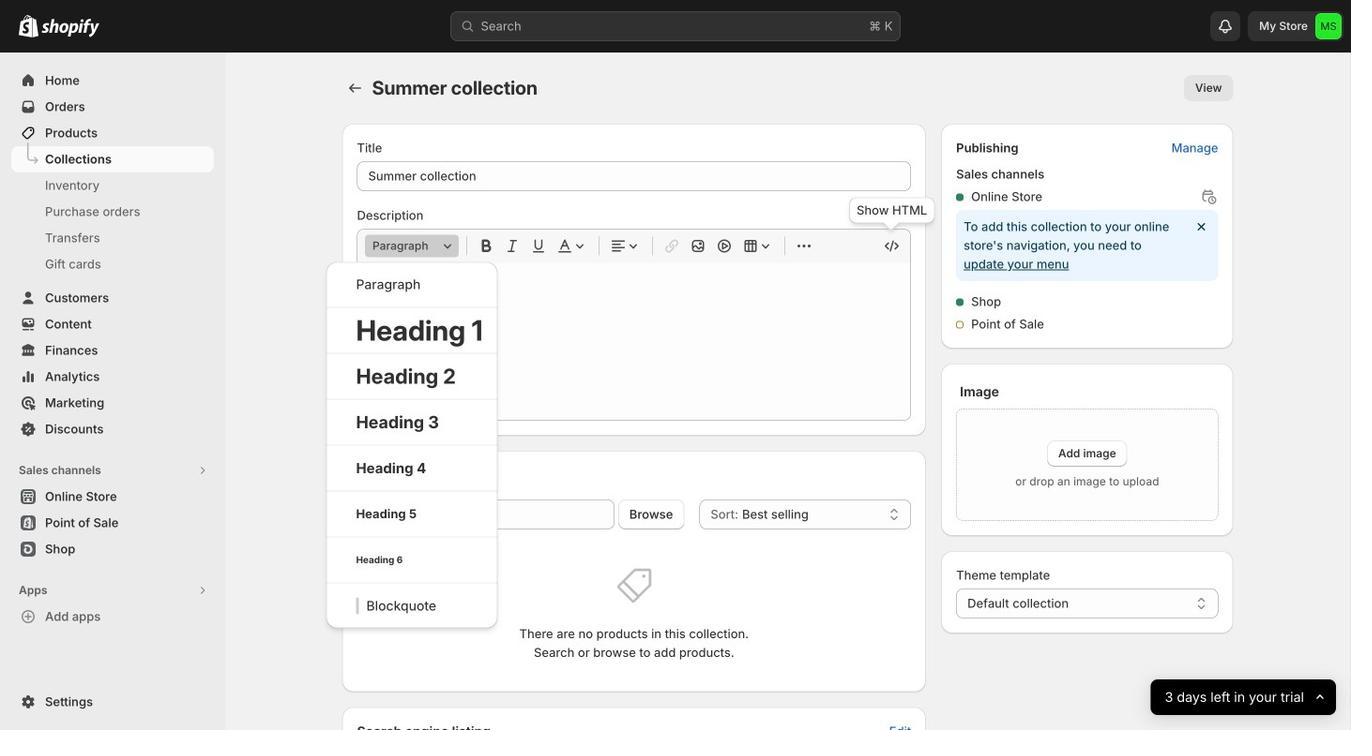 Task type: locate. For each thing, give the bounding box(es) containing it.
e.g. Summer collection, Under $100, Staff picks text field
[[357, 161, 911, 191]]

status
[[956, 210, 1218, 281]]

shopify image
[[19, 15, 38, 37]]



Task type: vqa. For each thing, say whether or not it's contained in the screenshot.
THE MY STORE IMAGE
yes



Task type: describe. For each thing, give the bounding box(es) containing it.
no products image
[[615, 568, 653, 605]]

my store image
[[1315, 13, 1342, 39]]

Search products text field
[[387, 500, 614, 530]]

shopify image
[[41, 19, 99, 37]]



